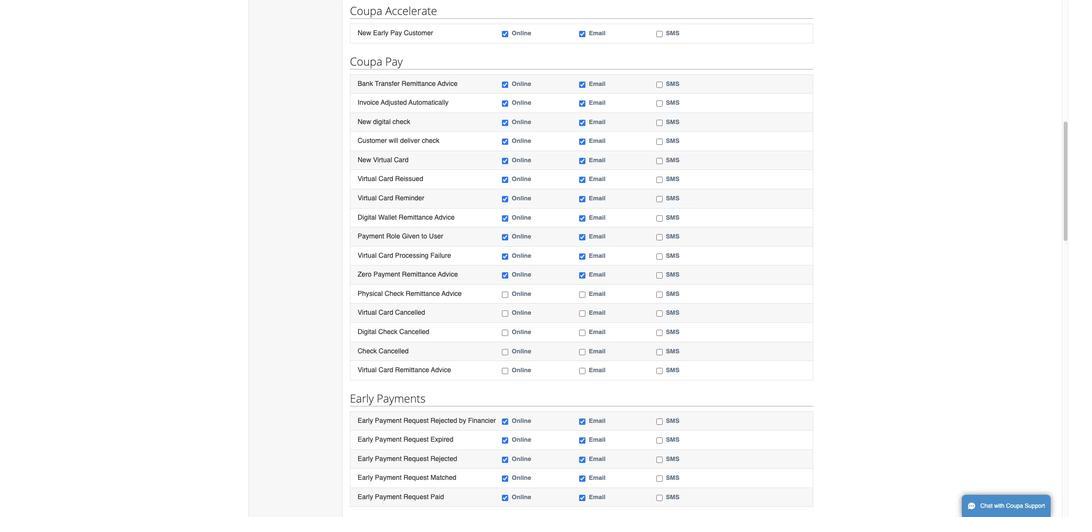 Task type: vqa. For each thing, say whether or not it's contained in the screenshot.
Home link
no



Task type: describe. For each thing, give the bounding box(es) containing it.
new for new virtual card
[[358, 156, 371, 164]]

payment role given to user
[[358, 232, 443, 240]]

digital
[[373, 118, 391, 125]]

digital wallet remittance advice
[[358, 213, 455, 221]]

online for virtual card cancelled
[[512, 309, 532, 316]]

early payment request expired
[[358, 436, 454, 443]]

request for early payment request matched
[[404, 474, 429, 482]]

email for invoice adjusted automatically
[[589, 99, 606, 106]]

online for zero payment remittance advice
[[512, 271, 532, 278]]

wallet
[[378, 213, 397, 221]]

failure
[[431, 251, 451, 259]]

virtual card reissued
[[358, 175, 423, 183]]

email for physical check remittance advice
[[589, 290, 606, 297]]

request for early payment request rejected by financier
[[404, 417, 429, 424]]

virtual for virtual card reminder
[[358, 194, 377, 202]]

sms for customer will deliver check
[[666, 137, 680, 145]]

advice for digital wallet remittance advice
[[435, 213, 455, 221]]

online for virtual card remittance advice
[[512, 367, 532, 374]]

processing
[[395, 251, 429, 259]]

payment for early payment request matched
[[375, 474, 402, 482]]

coupa accelerate
[[350, 3, 437, 18]]

advice for bank transfer remittance advice
[[438, 79, 458, 87]]

online for bank transfer remittance advice
[[512, 80, 532, 87]]

expired
[[431, 436, 454, 443]]

payment for zero payment remittance advice
[[374, 271, 400, 278]]

remittance for wallet
[[399, 213, 433, 221]]

payment for early payment request rejected by financier
[[375, 417, 402, 424]]

virtual for virtual card processing failure
[[358, 251, 377, 259]]

new early pay customer
[[358, 29, 433, 37]]

matched
[[431, 474, 457, 482]]

virtual for virtual card cancelled
[[358, 309, 377, 316]]

reissued
[[395, 175, 423, 183]]

email for new virtual card
[[589, 156, 606, 164]]

online for payment role given to user
[[512, 233, 532, 240]]

new for new early pay customer
[[358, 29, 371, 37]]

virtual card cancelled
[[358, 309, 425, 316]]

role
[[386, 232, 400, 240]]

virtual for virtual card reissued
[[358, 175, 377, 183]]

advice for physical check remittance advice
[[442, 290, 462, 297]]

chat with coupa support
[[981, 503, 1046, 509]]

remittance for check
[[406, 290, 440, 297]]

email for early payment request expired
[[589, 436, 606, 443]]

sms for physical check remittance advice
[[666, 290, 680, 297]]

check for physical
[[385, 290, 404, 297]]

0 vertical spatial customer
[[404, 29, 433, 37]]

early down coupa accelerate
[[373, 29, 389, 37]]

2 vertical spatial cancelled
[[379, 347, 409, 355]]

given
[[402, 232, 420, 240]]

online for check cancelled
[[512, 347, 532, 355]]

email for digital wallet remittance advice
[[589, 214, 606, 221]]

online for new early pay customer
[[512, 29, 532, 37]]

accelerate
[[385, 3, 437, 18]]

bank
[[358, 79, 373, 87]]

user
[[429, 232, 443, 240]]

new virtual card
[[358, 156, 409, 164]]

by
[[459, 417, 466, 424]]

deliver
[[400, 137, 420, 145]]

online for customer will deliver check
[[512, 137, 532, 145]]

email for digital check cancelled
[[589, 328, 606, 336]]

coupa pay
[[350, 53, 403, 69]]

sms for zero payment remittance advice
[[666, 271, 680, 278]]

transfer
[[375, 79, 400, 87]]

with
[[995, 503, 1005, 509]]

remittance for transfer
[[402, 79, 436, 87]]

coupa inside button
[[1007, 503, 1024, 509]]

email for early payment request paid
[[589, 493, 606, 501]]

online for early payment request matched
[[512, 474, 532, 482]]

digital for digital wallet remittance advice
[[358, 213, 377, 221]]

advice for zero payment remittance advice
[[438, 271, 458, 278]]

email for early payment request rejected by financier
[[589, 417, 606, 424]]

sms for new early pay customer
[[666, 29, 680, 37]]

email for virtual card reissued
[[589, 175, 606, 183]]

online for early payment request expired
[[512, 436, 532, 443]]

coupa for coupa pay
[[350, 53, 383, 69]]

email for virtual card cancelled
[[589, 309, 606, 316]]

chat
[[981, 503, 993, 509]]

email for new digital check
[[589, 118, 606, 125]]

virtual card reminder
[[358, 194, 425, 202]]

early for early payment request expired
[[358, 436, 373, 443]]

request for early payment request rejected
[[404, 455, 429, 462]]

email for payment role given to user
[[589, 233, 606, 240]]

online for new virtual card
[[512, 156, 532, 164]]

2 vertical spatial check
[[358, 347, 377, 355]]

sms for early payment request expired
[[666, 436, 680, 443]]

early payment request paid
[[358, 493, 444, 501]]

sms for virtual card remittance advice
[[666, 367, 680, 374]]

online for invoice adjusted automatically
[[512, 99, 532, 106]]

automatically
[[409, 99, 449, 106]]

0 horizontal spatial check
[[393, 118, 410, 125]]

card for reissued
[[379, 175, 393, 183]]



Task type: locate. For each thing, give the bounding box(es) containing it.
coupa up bank
[[350, 53, 383, 69]]

cancelled for virtual card cancelled
[[395, 309, 425, 316]]

to
[[422, 232, 427, 240]]

1 horizontal spatial check
[[422, 137, 440, 145]]

remittance for card
[[395, 366, 429, 374]]

card down check cancelled at bottom left
[[379, 366, 393, 374]]

remittance for payment
[[402, 271, 436, 278]]

1 vertical spatial customer
[[358, 137, 387, 145]]

rejected up matched
[[431, 455, 457, 462]]

2 sms from the top
[[666, 80, 680, 87]]

20 email from the top
[[589, 455, 606, 462]]

7 email from the top
[[589, 175, 606, 183]]

paid
[[431, 493, 444, 501]]

19 sms from the top
[[666, 436, 680, 443]]

0 vertical spatial new
[[358, 29, 371, 37]]

9 sms from the top
[[666, 214, 680, 221]]

coupa right with
[[1007, 503, 1024, 509]]

sms for early payment request rejected by financier
[[666, 417, 680, 424]]

1 vertical spatial digital
[[358, 328, 377, 336]]

chat with coupa support button
[[962, 495, 1051, 517]]

check
[[385, 290, 404, 297], [378, 328, 398, 336], [358, 347, 377, 355]]

9 online from the top
[[512, 214, 532, 221]]

4 sms from the top
[[666, 118, 680, 125]]

virtual
[[373, 156, 392, 164], [358, 175, 377, 183], [358, 194, 377, 202], [358, 251, 377, 259], [358, 309, 377, 316], [358, 366, 377, 374]]

early for early payment request matched
[[358, 474, 373, 482]]

virtual up zero
[[358, 251, 377, 259]]

2 digital from the top
[[358, 328, 377, 336]]

early down early payments
[[358, 417, 373, 424]]

17 online from the top
[[512, 367, 532, 374]]

card down new virtual card
[[379, 175, 393, 183]]

card for remittance
[[379, 366, 393, 374]]

payment up early payment request paid
[[375, 474, 402, 482]]

cancelled for digital check cancelled
[[400, 328, 430, 336]]

virtual for virtual card remittance advice
[[358, 366, 377, 374]]

email for check cancelled
[[589, 347, 606, 355]]

8 email from the top
[[589, 195, 606, 202]]

request down early payment request matched
[[404, 493, 429, 501]]

virtual up virtual card reissued
[[373, 156, 392, 164]]

18 sms from the top
[[666, 417, 680, 424]]

request for early payment request paid
[[404, 493, 429, 501]]

8 online from the top
[[512, 195, 532, 202]]

online for digital wallet remittance advice
[[512, 214, 532, 221]]

adjusted
[[381, 99, 407, 106]]

payment down the early payment request expired at bottom
[[375, 455, 402, 462]]

new up coupa pay
[[358, 29, 371, 37]]

bank transfer remittance advice
[[358, 79, 458, 87]]

payment for early payment request expired
[[375, 436, 402, 443]]

1 vertical spatial rejected
[[431, 455, 457, 462]]

19 online from the top
[[512, 436, 532, 443]]

0 vertical spatial pay
[[390, 29, 402, 37]]

online for virtual card reissued
[[512, 175, 532, 183]]

5 online from the top
[[512, 137, 532, 145]]

4 email from the top
[[589, 118, 606, 125]]

0 vertical spatial coupa
[[350, 3, 383, 18]]

18 online from the top
[[512, 417, 532, 424]]

invoice adjusted automatically
[[358, 99, 449, 106]]

1 online from the top
[[512, 29, 532, 37]]

sms for new virtual card
[[666, 156, 680, 164]]

online for digital check cancelled
[[512, 328, 532, 336]]

email for virtual card reminder
[[589, 195, 606, 202]]

22 sms from the top
[[666, 493, 680, 501]]

remittance up given
[[399, 213, 433, 221]]

coupa up new early pay customer
[[350, 3, 383, 18]]

online for new digital check
[[512, 118, 532, 125]]

early left the payments
[[350, 390, 374, 406]]

2 vertical spatial coupa
[[1007, 503, 1024, 509]]

1 vertical spatial new
[[358, 118, 371, 125]]

remittance
[[402, 79, 436, 87], [399, 213, 433, 221], [402, 271, 436, 278], [406, 290, 440, 297], [395, 366, 429, 374]]

advice
[[438, 79, 458, 87], [435, 213, 455, 221], [438, 271, 458, 278], [442, 290, 462, 297], [431, 366, 451, 374]]

3 new from the top
[[358, 156, 371, 164]]

payment
[[358, 232, 384, 240], [374, 271, 400, 278], [375, 417, 402, 424], [375, 436, 402, 443], [375, 455, 402, 462], [375, 474, 402, 482], [375, 493, 402, 501]]

invoice
[[358, 99, 379, 106]]

11 email from the top
[[589, 252, 606, 259]]

0 horizontal spatial customer
[[358, 137, 387, 145]]

1 vertical spatial check
[[378, 328, 398, 336]]

check up virtual card cancelled
[[385, 290, 404, 297]]

sms for payment role given to user
[[666, 233, 680, 240]]

payment for early payment request rejected
[[375, 455, 402, 462]]

2 online from the top
[[512, 80, 532, 87]]

coupa
[[350, 3, 383, 18], [350, 53, 383, 69], [1007, 503, 1024, 509]]

12 email from the top
[[589, 271, 606, 278]]

customer left will
[[358, 137, 387, 145]]

card for cancelled
[[379, 309, 393, 316]]

3 sms from the top
[[666, 99, 680, 106]]

1 rejected from the top
[[431, 417, 457, 424]]

13 email from the top
[[589, 290, 606, 297]]

2 request from the top
[[404, 436, 429, 443]]

early up early payment request paid
[[358, 474, 373, 482]]

3 request from the top
[[404, 455, 429, 462]]

check down virtual card cancelled
[[378, 328, 398, 336]]

virtual down check cancelled at bottom left
[[358, 366, 377, 374]]

digital
[[358, 213, 377, 221], [358, 328, 377, 336]]

payment left role
[[358, 232, 384, 240]]

email for virtual card processing failure
[[589, 252, 606, 259]]

request down early payment request rejected
[[404, 474, 429, 482]]

20 sms from the top
[[666, 455, 680, 462]]

16 online from the top
[[512, 347, 532, 355]]

early payment request rejected
[[358, 455, 457, 462]]

online for virtual card reminder
[[512, 195, 532, 202]]

early for early payment request rejected by financier
[[358, 417, 373, 424]]

customer down accelerate
[[404, 29, 433, 37]]

will
[[389, 137, 398, 145]]

sms
[[666, 29, 680, 37], [666, 80, 680, 87], [666, 99, 680, 106], [666, 118, 680, 125], [666, 137, 680, 145], [666, 156, 680, 164], [666, 175, 680, 183], [666, 195, 680, 202], [666, 214, 680, 221], [666, 233, 680, 240], [666, 252, 680, 259], [666, 271, 680, 278], [666, 290, 680, 297], [666, 309, 680, 316], [666, 328, 680, 336], [666, 347, 680, 355], [666, 367, 680, 374], [666, 417, 680, 424], [666, 436, 680, 443], [666, 455, 680, 462], [666, 474, 680, 482], [666, 493, 680, 501]]

early for early payments
[[350, 390, 374, 406]]

digital check cancelled
[[358, 328, 430, 336]]

pay
[[390, 29, 402, 37], [385, 53, 403, 69]]

early payment request matched
[[358, 474, 457, 482]]

card for processing
[[379, 251, 393, 259]]

12 online from the top
[[512, 271, 532, 278]]

4 online from the top
[[512, 118, 532, 125]]

17 email from the top
[[589, 367, 606, 374]]

request up early payment request matched
[[404, 455, 429, 462]]

11 online from the top
[[512, 252, 532, 259]]

sms for virtual card reminder
[[666, 195, 680, 202]]

sms for virtual card processing failure
[[666, 252, 680, 259]]

remittance down zero payment remittance advice at bottom
[[406, 290, 440, 297]]

16 sms from the top
[[666, 347, 680, 355]]

7 online from the top
[[512, 175, 532, 183]]

0 vertical spatial digital
[[358, 213, 377, 221]]

21 email from the top
[[589, 474, 606, 482]]

13 online from the top
[[512, 290, 532, 297]]

virtual card processing failure
[[358, 251, 451, 259]]

coupa for coupa accelerate
[[350, 3, 383, 18]]

14 email from the top
[[589, 309, 606, 316]]

payments
[[377, 390, 426, 406]]

remittance down processing
[[402, 271, 436, 278]]

rejected for early payment request rejected
[[431, 455, 457, 462]]

support
[[1025, 503, 1046, 509]]

sms for early payment request rejected
[[666, 455, 680, 462]]

early
[[373, 29, 389, 37], [350, 390, 374, 406], [358, 417, 373, 424], [358, 436, 373, 443], [358, 455, 373, 462], [358, 474, 373, 482], [358, 493, 373, 501]]

0 vertical spatial check
[[385, 290, 404, 297]]

request up the early payment request expired at bottom
[[404, 417, 429, 424]]

0 vertical spatial rejected
[[431, 417, 457, 424]]

remittance up the payments
[[395, 366, 429, 374]]

physical check remittance advice
[[358, 290, 462, 297]]

early payment request rejected by financier
[[358, 417, 496, 424]]

early down early payment request matched
[[358, 493, 373, 501]]

check down digital check cancelled
[[358, 347, 377, 355]]

digital for digital check cancelled
[[358, 328, 377, 336]]

zero
[[358, 271, 372, 278]]

check cancelled
[[358, 347, 409, 355]]

pay up transfer
[[385, 53, 403, 69]]

card for reminder
[[379, 194, 393, 202]]

request for early payment request expired
[[404, 436, 429, 443]]

sms for early payment request matched
[[666, 474, 680, 482]]

virtual down physical
[[358, 309, 377, 316]]

6 email from the top
[[589, 156, 606, 164]]

online for early payment request rejected by financier
[[512, 417, 532, 424]]

payment up early payment request rejected
[[375, 436, 402, 443]]

email for early payment request rejected
[[589, 455, 606, 462]]

21 sms from the top
[[666, 474, 680, 482]]

new
[[358, 29, 371, 37], [358, 118, 371, 125], [358, 156, 371, 164]]

None checkbox
[[502, 31, 509, 37], [579, 31, 586, 37], [657, 31, 663, 37], [657, 81, 663, 88], [579, 101, 586, 107], [502, 120, 509, 126], [579, 120, 586, 126], [657, 120, 663, 126], [579, 139, 586, 145], [502, 158, 509, 164], [657, 158, 663, 164], [579, 196, 586, 202], [502, 215, 509, 221], [502, 234, 509, 241], [579, 272, 586, 279], [657, 272, 663, 279], [502, 292, 509, 298], [579, 292, 586, 298], [657, 292, 663, 298], [502, 311, 509, 317], [579, 311, 586, 317], [657, 311, 663, 317], [502, 330, 509, 336], [657, 330, 663, 336], [579, 418, 586, 425], [657, 418, 663, 425], [502, 457, 509, 463], [657, 476, 663, 482], [502, 495, 509, 501], [657, 495, 663, 501], [502, 31, 509, 37], [579, 31, 586, 37], [657, 31, 663, 37], [657, 81, 663, 88], [579, 101, 586, 107], [502, 120, 509, 126], [579, 120, 586, 126], [657, 120, 663, 126], [579, 139, 586, 145], [502, 158, 509, 164], [657, 158, 663, 164], [579, 196, 586, 202], [502, 215, 509, 221], [502, 234, 509, 241], [579, 272, 586, 279], [657, 272, 663, 279], [502, 292, 509, 298], [579, 292, 586, 298], [657, 292, 663, 298], [502, 311, 509, 317], [579, 311, 586, 317], [657, 311, 663, 317], [502, 330, 509, 336], [657, 330, 663, 336], [579, 418, 586, 425], [657, 418, 663, 425], [502, 457, 509, 463], [657, 476, 663, 482], [502, 495, 509, 501], [657, 495, 663, 501]]

cancelled down virtual card cancelled
[[400, 328, 430, 336]]

new digital check
[[358, 118, 410, 125]]

sms for bank transfer remittance advice
[[666, 80, 680, 87]]

digital left wallet
[[358, 213, 377, 221]]

financier
[[468, 417, 496, 424]]

3 email from the top
[[589, 99, 606, 106]]

1 email from the top
[[589, 29, 606, 37]]

1 vertical spatial coupa
[[350, 53, 383, 69]]

email for customer will deliver check
[[589, 137, 606, 145]]

early payments
[[350, 390, 426, 406]]

9 email from the top
[[589, 214, 606, 221]]

payment down early payments
[[375, 417, 402, 424]]

check right deliver
[[422, 137, 440, 145]]

customer will deliver check
[[358, 137, 440, 145]]

1 vertical spatial check
[[422, 137, 440, 145]]

1 request from the top
[[404, 417, 429, 424]]

16 email from the top
[[589, 347, 606, 355]]

20 online from the top
[[512, 455, 532, 462]]

10 online from the top
[[512, 233, 532, 240]]

new up virtual card reissued
[[358, 156, 371, 164]]

new for new digital check
[[358, 118, 371, 125]]

10 sms from the top
[[666, 233, 680, 240]]

email for bank transfer remittance advice
[[589, 80, 606, 87]]

early for early payment request rejected
[[358, 455, 373, 462]]

check for digital
[[378, 328, 398, 336]]

sms for new digital check
[[666, 118, 680, 125]]

online for virtual card processing failure
[[512, 252, 532, 259]]

cancelled
[[395, 309, 425, 316], [400, 328, 430, 336], [379, 347, 409, 355]]

sms for check cancelled
[[666, 347, 680, 355]]

6 sms from the top
[[666, 156, 680, 164]]

None checkbox
[[502, 81, 509, 88], [579, 81, 586, 88], [502, 101, 509, 107], [657, 101, 663, 107], [502, 139, 509, 145], [657, 139, 663, 145], [579, 158, 586, 164], [502, 177, 509, 183], [579, 177, 586, 183], [657, 177, 663, 183], [502, 196, 509, 202], [657, 196, 663, 202], [579, 215, 586, 221], [657, 215, 663, 221], [579, 234, 586, 241], [657, 234, 663, 241], [502, 253, 509, 260], [579, 253, 586, 260], [657, 253, 663, 260], [502, 272, 509, 279], [579, 330, 586, 336], [502, 349, 509, 355], [579, 349, 586, 355], [657, 349, 663, 355], [502, 368, 509, 374], [579, 368, 586, 374], [657, 368, 663, 374], [502, 418, 509, 425], [502, 438, 509, 444], [579, 438, 586, 444], [657, 438, 663, 444], [579, 457, 586, 463], [657, 457, 663, 463], [502, 476, 509, 482], [579, 476, 586, 482], [579, 495, 586, 501], [502, 81, 509, 88], [579, 81, 586, 88], [502, 101, 509, 107], [657, 101, 663, 107], [502, 139, 509, 145], [657, 139, 663, 145], [579, 158, 586, 164], [502, 177, 509, 183], [579, 177, 586, 183], [657, 177, 663, 183], [502, 196, 509, 202], [657, 196, 663, 202], [579, 215, 586, 221], [657, 215, 663, 221], [579, 234, 586, 241], [657, 234, 663, 241], [502, 253, 509, 260], [579, 253, 586, 260], [657, 253, 663, 260], [502, 272, 509, 279], [579, 330, 586, 336], [502, 349, 509, 355], [579, 349, 586, 355], [657, 349, 663, 355], [502, 368, 509, 374], [579, 368, 586, 374], [657, 368, 663, 374], [502, 418, 509, 425], [502, 438, 509, 444], [579, 438, 586, 444], [657, 438, 663, 444], [579, 457, 586, 463], [657, 457, 663, 463], [502, 476, 509, 482], [579, 476, 586, 482], [579, 495, 586, 501]]

sms for digital check cancelled
[[666, 328, 680, 336]]

card down role
[[379, 251, 393, 259]]

sms for virtual card reissued
[[666, 175, 680, 183]]

14 online from the top
[[512, 309, 532, 316]]

check down invoice adjusted automatically
[[393, 118, 410, 125]]

13 sms from the top
[[666, 290, 680, 297]]

customer
[[404, 29, 433, 37], [358, 137, 387, 145]]

early down the early payment request expired at bottom
[[358, 455, 373, 462]]

physical
[[358, 290, 383, 297]]

4 request from the top
[[404, 474, 429, 482]]

online for physical check remittance advice
[[512, 290, 532, 297]]

virtual card remittance advice
[[358, 366, 451, 374]]

reminder
[[395, 194, 425, 202]]

advice for virtual card remittance advice
[[431, 366, 451, 374]]

sms for invoice adjusted automatically
[[666, 99, 680, 106]]

payment for early payment request paid
[[375, 493, 402, 501]]

2 vertical spatial new
[[358, 156, 371, 164]]

email for new early pay customer
[[589, 29, 606, 37]]

cancelled down physical check remittance advice
[[395, 309, 425, 316]]

online
[[512, 29, 532, 37], [512, 80, 532, 87], [512, 99, 532, 106], [512, 118, 532, 125], [512, 137, 532, 145], [512, 156, 532, 164], [512, 175, 532, 183], [512, 195, 532, 202], [512, 214, 532, 221], [512, 233, 532, 240], [512, 252, 532, 259], [512, 271, 532, 278], [512, 290, 532, 297], [512, 309, 532, 316], [512, 328, 532, 336], [512, 347, 532, 355], [512, 367, 532, 374], [512, 417, 532, 424], [512, 436, 532, 443], [512, 455, 532, 462], [512, 474, 532, 482], [512, 493, 532, 501]]

check
[[393, 118, 410, 125], [422, 137, 440, 145]]

10 email from the top
[[589, 233, 606, 240]]

1 sms from the top
[[666, 29, 680, 37]]

18 email from the top
[[589, 417, 606, 424]]

22 online from the top
[[512, 493, 532, 501]]

sms for early payment request paid
[[666, 493, 680, 501]]

pay down coupa accelerate
[[390, 29, 402, 37]]

email for early payment request matched
[[589, 474, 606, 482]]

1 horizontal spatial customer
[[404, 29, 433, 37]]

5 sms from the top
[[666, 137, 680, 145]]

card up wallet
[[379, 194, 393, 202]]

15 email from the top
[[589, 328, 606, 336]]

email for zero payment remittance advice
[[589, 271, 606, 278]]

rejected for early payment request rejected by financier
[[431, 417, 457, 424]]

virtual down new virtual card
[[358, 175, 377, 183]]

1 digital from the top
[[358, 213, 377, 221]]

5 request from the top
[[404, 493, 429, 501]]

1 new from the top
[[358, 29, 371, 37]]

request up early payment request rejected
[[404, 436, 429, 443]]

2 rejected from the top
[[431, 455, 457, 462]]

12 sms from the top
[[666, 271, 680, 278]]

21 online from the top
[[512, 474, 532, 482]]

2 email from the top
[[589, 80, 606, 87]]

zero payment remittance advice
[[358, 271, 458, 278]]

2 new from the top
[[358, 118, 371, 125]]

new left digital
[[358, 118, 371, 125]]

0 vertical spatial cancelled
[[395, 309, 425, 316]]

17 sms from the top
[[666, 367, 680, 374]]

sms for virtual card cancelled
[[666, 309, 680, 316]]

virtual down virtual card reissued
[[358, 194, 377, 202]]

request
[[404, 417, 429, 424], [404, 436, 429, 443], [404, 455, 429, 462], [404, 474, 429, 482], [404, 493, 429, 501]]

0 vertical spatial check
[[393, 118, 410, 125]]

card up digital check cancelled
[[379, 309, 393, 316]]

7 sms from the top
[[666, 175, 680, 183]]

19 email from the top
[[589, 436, 606, 443]]

22 email from the top
[[589, 493, 606, 501]]

15 online from the top
[[512, 328, 532, 336]]

15 sms from the top
[[666, 328, 680, 336]]

rejected left the by
[[431, 417, 457, 424]]

rejected
[[431, 417, 457, 424], [431, 455, 457, 462]]

14 sms from the top
[[666, 309, 680, 316]]

3 online from the top
[[512, 99, 532, 106]]

remittance up automatically
[[402, 79, 436, 87]]

early for early payment request paid
[[358, 493, 373, 501]]

digital up check cancelled at bottom left
[[358, 328, 377, 336]]

card down customer will deliver check at the left of page
[[394, 156, 409, 164]]

email
[[589, 29, 606, 37], [589, 80, 606, 87], [589, 99, 606, 106], [589, 118, 606, 125], [589, 137, 606, 145], [589, 156, 606, 164], [589, 175, 606, 183], [589, 195, 606, 202], [589, 214, 606, 221], [589, 233, 606, 240], [589, 252, 606, 259], [589, 271, 606, 278], [589, 290, 606, 297], [589, 309, 606, 316], [589, 328, 606, 336], [589, 347, 606, 355], [589, 367, 606, 374], [589, 417, 606, 424], [589, 436, 606, 443], [589, 455, 606, 462], [589, 474, 606, 482], [589, 493, 606, 501]]

payment down early payment request matched
[[375, 493, 402, 501]]

card
[[394, 156, 409, 164], [379, 175, 393, 183], [379, 194, 393, 202], [379, 251, 393, 259], [379, 309, 393, 316], [379, 366, 393, 374]]

8 sms from the top
[[666, 195, 680, 202]]

6 online from the top
[[512, 156, 532, 164]]

1 vertical spatial pay
[[385, 53, 403, 69]]

cancelled down digital check cancelled
[[379, 347, 409, 355]]

payment right zero
[[374, 271, 400, 278]]

early up early payment request rejected
[[358, 436, 373, 443]]

11 sms from the top
[[666, 252, 680, 259]]

1 vertical spatial cancelled
[[400, 328, 430, 336]]

5 email from the top
[[589, 137, 606, 145]]



